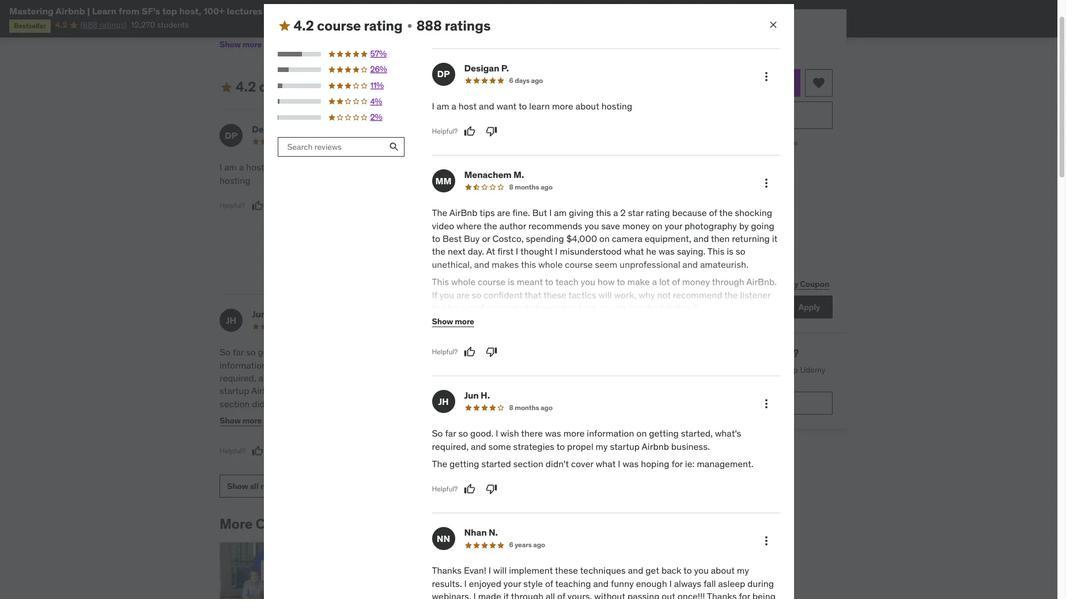 Task type: vqa. For each thing, say whether or not it's contained in the screenshot.
rightmost "video"
yes



Task type: locate. For each thing, give the bounding box(es) containing it.
my
[[587, 359, 600, 371], [383, 372, 396, 384], [596, 441, 608, 452], [737, 565, 749, 577]]

udemy right 25,000+
[[801, 365, 826, 375]]

0 vertical spatial enough
[[456, 385, 487, 397]]

26%
[[370, 64, 387, 75]]

8
[[509, 183, 513, 191], [509, 404, 513, 412]]

1 horizontal spatial photography
[[685, 220, 737, 231]]

wishlist image
[[812, 76, 826, 90]]

this up certificate of completion
[[708, 246, 725, 257]]

2 8 months ago from the top
[[509, 404, 553, 412]]

2 hours left at this price!
[[676, 48, 765, 59]]

techniques inside thanks evan!  i will implement these techniques and get back to you about my results.  i enjoyed your style of teaching and funny enough i always fall asleep during webinars.  i made it through all of yours, without passing out once!!! thanks for being so entertaining and interesting.
[[431, 359, 476, 371]]

0 horizontal spatial money
[[431, 200, 458, 212]]

your down "menachem m."
[[473, 200, 491, 212]]

is inside this whole course is meant to teach you how to make a lot of money through airbnb. if you are so confident that these tactics will work, why not recommend the listener to hire a professional photographer for a couple hundred dollars?
[[508, 276, 515, 288]]

for inside this whole course is meant to teach you how to make a lot of money through airbnb. if you are so confident that these tactics will work, why not recommend the listener to hire a professional photographer for a couple hundred dollars?
[[578, 302, 590, 313]]

nhan n. for thanks evan!  i will implement these techniques and get back to you about my results.  i enjoyed your style of teaching and funny enough i always fall asleep during webinars.  i made it through all of yours, without passing out once!!! thanks for bei
[[464, 527, 498, 539]]

p.
[[501, 62, 509, 74], [289, 123, 297, 135]]

4.2 course rating up 4% button
[[236, 78, 345, 96]]

n. for thanks evan!  i will implement these techniques and get back to you about my results.  i enjoyed your style of teaching and funny enough i always fall asleep during webinars.  i made it through all of yours, without passing out once!!! thanks for bei
[[489, 527, 498, 539]]

first
[[442, 239, 458, 250], [497, 246, 514, 257]]

saying. left mark review by menachem m. as helpful icon
[[431, 252, 459, 263]]

0 horizontal spatial back
[[512, 359, 532, 371]]

medium image for i am a host and want to learn more about hosting
[[278, 19, 291, 33]]

once!!! inside thanks evan!  i will implement these techniques and get back to you about my results.  i enjoyed your style of teaching and funny enough i always fall asleep during webinars.  i made it through all of yours, without passing out once!!! thanks for being so entertaining and interesting.
[[514, 411, 541, 423]]

1 vertical spatial techniques
[[580, 565, 626, 577]]

so inside thanks evan!  i will implement these techniques and get back to you about my results.  i enjoyed your style of teaching and funny enough i always fall asleep during webinars.  i made it through all of yours, without passing out once!!! thanks for being so entertaining and interesting.
[[431, 424, 440, 435]]

evan! for thanks evan!  i will implement these techniques and get back to you about my results.  i enjoyed your style of teaching and funny enough i always fall asleep during webinars.  i made it through all of yours, without passing out once!!! thanks for bei
[[464, 565, 486, 577]]

unprofessional up the that
[[512, 265, 573, 276]]

want for thanks evan!  i will implement these techniques and get back to you about my results.  i enjoyed your style of teaching and funny enough i always fall asleep during webinars.  i made it through all of yours, without passing out once!!! thanks for bei
[[497, 100, 517, 112]]

0 vertical spatial days
[[515, 76, 530, 85]]

past
[[307, 3, 322, 14]]

desigan for thanks evan!  i will implement these techniques and get back to you about my results.  i enjoyed your style of teaching and funny enough i always fall asleep during webinars.  i made it through all of yours, without passing out once!!! thanks for being so entertaining and interesting.
[[252, 123, 287, 135]]

lifetime
[[698, 243, 725, 254]]

2 horizontal spatial money
[[682, 276, 710, 288]]

full
[[683, 243, 696, 254]]

implement
[[508, 347, 552, 358], [509, 565, 553, 577]]

mobile down 3 downloadable resources at the right of page
[[722, 227, 746, 238]]

on
[[460, 200, 471, 212], [566, 213, 576, 225], [652, 220, 663, 231], [711, 227, 720, 238], [599, 233, 610, 244], [269, 359, 280, 371], [637, 428, 647, 439]]

8 down "menachem m."
[[509, 183, 513, 191]]

enough inside thanks evan!  i will implement these techniques and get back to you about my results.  i enjoyed your style of teaching and funny enough i always fall asleep during webinars.  i made it through all of yours, without passing out once!!! thanks for bei
[[636, 578, 667, 589]]

1 horizontal spatial so far so good. i wish there was more information on getting started, what's required, and some strategies to propel my startup airbnb business.
[[432, 428, 741, 452]]

3 downloadable resources
[[683, 211, 777, 222]]

dp for thanks evan!  i will implement these techniques and get back to you about my results.  i enjoyed your style of teaching and funny enough i always fall asleep during webinars.  i made it through all of yours, without passing out once!!! thanks for bei
[[437, 68, 450, 80]]

asleep inside thanks evan!  i will implement these techniques and get back to you about my results.  i enjoyed your style of teaching and funny enough i always fall asleep during webinars.  i made it through all of yours, without passing out once!!! thanks for being so entertaining and interesting.
[[538, 385, 565, 397]]

n. down mark review by jun h. as unhelpful icon
[[489, 527, 498, 539]]

1 8 months ago from the top
[[509, 183, 553, 191]]

learn inside the i am a host and want to learn more about hosting
[[317, 162, 338, 173]]

day. up mark review by menachem m. as helpful icon
[[468, 246, 484, 257]]

through down certificate of completion
[[712, 276, 745, 288]]

because down mark review by desigan p. as unhelpful icon
[[482, 174, 517, 186]]

|
[[87, 5, 90, 17]]

0 vertical spatial yours,
[[566, 398, 591, 410]]

dialog
[[264, 4, 794, 599]]

next up mark review by menachem m. as helpful icon
[[448, 246, 466, 257]]

team
[[697, 365, 715, 375]]

dick's
[[220, 26, 241, 36]]

funny for thanks evan!  i will implement these techniques and get back to you about my results.  i enjoyed your style of teaching and funny enough i always fall asleep during webinars.  i made it through all of yours, without passing out once!!! thanks for being so entertaining and interesting.
[[431, 385, 454, 397]]

he up how
[[591, 239, 601, 250]]

4.2 course rating down four years i've
[[294, 17, 403, 35]]

implement down 6 years ago
[[509, 565, 553, 577]]

2 horizontal spatial by
[[739, 220, 749, 231]]

m. inside menachem m. mm
[[512, 123, 523, 135]]

these for thanks evan!  i will implement these techniques and get back to you about my results.  i enjoyed your style of teaching and funny enough i always fall asleep during webinars.  i made it through all of yours, without passing out once!!! thanks for bei
[[555, 565, 578, 577]]

desigan p. inside dialog
[[464, 62, 509, 74]]

try udemy business
[[711, 398, 786, 408]]

888 down 'development' at the top left of page
[[417, 17, 442, 35]]

funny inside thanks evan!  i will implement these techniques and get back to you about my results.  i enjoyed your style of teaching and funny enough i always fall asleep during webinars.  i made it through all of yours, without passing out once!!! thanks for bei
[[611, 578, 634, 589]]

are up hire
[[456, 289, 470, 301]]

1 8 from the top
[[509, 183, 513, 191]]

1 vertical spatial startup
[[610, 441, 640, 452]]

mm inside menachem m. mm
[[434, 129, 450, 141]]

1 vertical spatial out
[[498, 411, 512, 423]]

rating up 4% button
[[306, 78, 345, 96]]

0 horizontal spatial costco,
[[459, 213, 490, 225]]

multibillion
[[438, 15, 477, 25]]

1 horizontal spatial udemy
[[801, 365, 826, 375]]

passing inside thanks evan!  i will implement these techniques and get back to you about my results.  i enjoyed your style of teaching and funny enough i always fall asleep during webinars.  i made it through all of yours, without passing out once!!! thanks for bei
[[628, 591, 660, 599]]

star
[[438, 174, 454, 186], [628, 207, 644, 219]]

9 hours on-demand video
[[683, 180, 775, 190]]

back inside thanks evan!  i will implement these techniques and get back to you about my results.  i enjoyed your style of teaching and funny enough i always fall asleep during webinars.  i made it through all of yours, without passing out once!!! thanks for bei
[[662, 565, 682, 577]]

0 vertical spatial airbnb
[[56, 5, 85, 17]]

out inside thanks evan!  i will implement these techniques and get back to you about my results.  i enjoyed your style of teaching and funny enough i always fall asleep during webinars.  i made it through all of yours, without passing out once!!! thanks for being so entertaining and interesting.
[[498, 411, 512, 423]]

additional actions for review by nhan n. image
[[759, 534, 773, 548]]

nn for thanks evan!  i will implement these techniques and get back to you about my results.  i enjoyed your style of teaching and funny enough i always fall asleep during webinars.  i made it through all of yours, without passing out once!!! thanks for bei
[[437, 533, 450, 545]]

save
[[576, 187, 594, 199], [601, 220, 620, 231]]

rating left 3
[[646, 207, 670, 219]]

ie: for thanks evan!  i will implement these techniques and get back to you about my results.  i enjoyed your style of teaching and funny enough i always fall asleep during webinars.  i made it through all of yours, without passing out once!!! thanks for bei
[[685, 458, 695, 470]]

close modal image
[[767, 19, 779, 31]]

always inside thanks evan!  i will implement these techniques and get back to you about my results.  i enjoyed your style of teaching and funny enough i always fall asleep during webinars.  i made it through all of yours, without passing out once!!! thanks for bei
[[674, 578, 702, 589]]

0 horizontal spatial there
[[309, 347, 331, 358]]

2 months from the top
[[515, 404, 539, 412]]

1 horizontal spatial where
[[456, 220, 482, 231]]

yours, inside thanks evan!  i will implement these techniques and get back to you about my results.  i enjoyed your style of teaching and funny enough i always fall asleep during webinars.  i made it through all of yours, without passing out once!!! thanks for bei
[[568, 591, 592, 599]]

style for thanks evan!  i will implement these techniques and get back to you about my results.  i enjoyed your style of teaching and funny enough i always fall asleep during webinars.  i made it through all of yours, without passing out once!!! thanks for being so entertaining and interesting.
[[522, 372, 542, 384]]

about inside thanks evan!  i will implement these techniques and get back to you about my results.  i enjoyed your style of teaching and funny enough i always fall asleep during webinars.  i made it through all of yours, without passing out once!!! thanks for bei
[[711, 565, 735, 577]]

how
[[598, 276, 615, 288]]

2 vertical spatial money
[[682, 276, 710, 288]]

your inside training 5 or more people? get your team access to 25,000+ top udemy courses anytime, anywhere.
[[680, 365, 695, 375]]

8 months ago up interesting.
[[509, 404, 553, 412]]

888 ratings up "4%"
[[359, 78, 433, 96]]

your left 3
[[665, 220, 682, 231]]

0 vertical spatial business.
[[281, 385, 319, 397]]

0 vertical spatial enjoyed
[[468, 372, 500, 384]]

1 horizontal spatial top
[[787, 365, 799, 375]]

passing inside thanks evan!  i will implement these techniques and get back to you about my results.  i enjoyed your style of teaching and funny enough i always fall asleep during webinars.  i made it through all of yours, without passing out once!!! thanks for being so entertaining and interesting.
[[464, 411, 496, 423]]

giving
[[568, 162, 592, 173], [569, 207, 594, 219]]

at
[[720, 48, 728, 59]]

will for thanks evan!  i will implement these techniques and get back to you about my results.  i enjoyed your style of teaching and funny enough i always fall asleep during webinars.  i made it through all of yours, without passing out once!!! thanks for being so entertaining and interesting.
[[492, 347, 505, 358]]

want up mark review by desigan p. as unhelpful icon
[[497, 100, 517, 112]]

months for h.
[[515, 404, 539, 412]]

equipment, down 3
[[645, 233, 691, 244]]

always inside thanks evan!  i will implement these techniques and get back to you about my results.  i enjoyed your style of teaching and funny enough i always fall asleep during webinars.  i made it through all of yours, without passing out once!!! thanks for being so entertaining and interesting.
[[494, 385, 521, 397]]

equipment, up mark review by menachem m. as helpful icon
[[431, 226, 477, 238]]

ago
[[531, 76, 543, 85], [319, 137, 331, 146], [541, 183, 553, 191], [541, 404, 553, 412], [533, 541, 545, 549]]

more inside training 5 or more people? get your team access to 25,000+ top udemy courses anytime, anywhere.
[[729, 346, 756, 360]]

implement inside thanks evan!  i will implement these techniques and get back to you about my results.  i enjoyed your style of teaching and funny enough i always fall asleep during webinars.  i made it through all of yours, without passing out once!!! thanks for bei
[[509, 565, 553, 577]]

enough for thanks evan!  i will implement these techniques and get back to you about my results.  i enjoyed your style of teaching and funny enough i always fall asleep during webinars.  i made it through all of yours, without passing out once!!! thanks for bei
[[636, 578, 667, 589]]

tips down "menachem m."
[[480, 207, 495, 219]]

about inside thanks evan!  i will implement these techniques and get back to you about my results.  i enjoyed your style of teaching and funny enough i always fall asleep during webinars.  i made it through all of yours, without passing out once!!! thanks for being so entertaining and interesting.
[[561, 359, 585, 371]]

1 vertical spatial save
[[601, 220, 620, 231]]

1 vertical spatial top
[[787, 365, 799, 375]]

so far so good. i wish there was more information on getting started, what's required, and some strategies to propel my startup airbnb business. for thanks evan!  i will implement these techniques and get back to you about my results.  i enjoyed your style of teaching and funny enough i always fall asleep during webinars.  i made it through all of yours, without passing out once!!! thanks for being so entertaining and interesting.
[[220, 347, 396, 397]]

0 vertical spatial nn
[[435, 314, 449, 326]]

0 horizontal spatial started,
[[314, 359, 345, 371]]

clients
[[241, 15, 266, 25]]

style down 6 years ago
[[524, 578, 543, 589]]

fine. down menachem m. mm
[[511, 162, 529, 173]]

hosting for thanks evan!  i will implement these techniques and get back to you about my results.  i enjoyed your style of teaching and funny enough i always fall asleep during webinars.  i made it through all of yours, without passing out once!!! thanks for being so entertaining and interesting.
[[220, 174, 250, 186]]

0 horizontal spatial didn't
[[252, 398, 275, 410]]

xsmall image left access
[[665, 227, 674, 239]]

0 horizontal spatial the getting started section didn't cover what i was hoping for ie: management.
[[220, 385, 401, 423]]

1 horizontal spatial buy
[[464, 233, 480, 244]]

back inside thanks evan!  i will implement these techniques and get back to you about my results.  i enjoyed your style of teaching and funny enough i always fall asleep during webinars.  i made it through all of yours, without passing out once!!! thanks for being so entertaining and interesting.
[[512, 359, 532, 371]]

learn inside dialog
[[529, 100, 550, 112]]

4.2 down sporting
[[236, 78, 256, 96]]

what's
[[348, 359, 374, 371], [715, 428, 741, 439]]

strategies for thanks evan!  i will implement these techniques and get back to you about my results.  i enjoyed your style of teaching and funny enough i always fall asleep during webinars.  i made it through all of yours, without passing out once!!! thanks for being so entertaining and interesting.
[[301, 372, 342, 384]]

Enter Coupon text field
[[665, 296, 787, 319]]

entertaining
[[442, 424, 493, 435]]

to inside the i am a host and want to learn more about hosting
[[306, 162, 315, 173]]

1 vertical spatial so
[[432, 428, 443, 439]]

mark review by desigan p. as unhelpful image
[[486, 126, 497, 137]]

0 vertical spatial are
[[496, 162, 509, 173]]

to inside thanks evan!  i will implement these techniques and get back to you about my results.  i enjoyed your style of teaching and funny enough i always fall asleep during webinars.  i made it through all of yours, without passing out once!!! thanks for being so entertaining and interesting.
[[534, 359, 542, 371]]

learn
[[529, 100, 550, 112], [317, 162, 338, 173]]

good. for thanks evan!  i will implement these techniques and get back to you about my results.  i enjoyed your style of teaching and funny enough i always fall asleep during webinars.  i made it through all of yours, without passing out once!!! thanks for being so entertaining and interesting.
[[258, 347, 281, 358]]

apply down coupon
[[799, 302, 821, 312]]

your inside thanks evan!  i will implement these techniques and get back to you about my results.  i enjoyed your style of teaching and funny enough i always fall asleep during webinars.  i made it through all of yours, without passing out once!!! thanks for bei
[[504, 578, 521, 589]]

cover for thanks evan!  i will implement these techniques and get back to you about my results.  i enjoyed your style of teaching and funny enough i always fall asleep during webinars.  i made it through all of yours, without passing out once!!! thanks for being so entertaining and interesting.
[[277, 398, 300, 410]]

fall for thanks evan!  i will implement these techniques and get back to you about my results.  i enjoyed your style of teaching and funny enough i always fall asleep during webinars.  i made it through all of yours, without passing out once!!! thanks for bei
[[704, 578, 716, 589]]

the
[[285, 0, 296, 2], [293, 3, 305, 14], [411, 3, 422, 14], [529, 174, 543, 186], [458, 187, 471, 199], [719, 207, 733, 219], [484, 220, 497, 231], [565, 226, 579, 238], [432, 246, 446, 257], [725, 289, 738, 301]]

1 horizontal spatial day.
[[601, 226, 618, 238]]

get
[[665, 365, 678, 375]]

webinars. for thanks evan!  i will implement these techniques and get back to you about my results.  i enjoyed your style of teaching and funny enough i always fall asleep during webinars.  i made it through all of yours, without passing out once!!! thanks for being so entertaining and interesting.
[[431, 398, 470, 410]]

2 8 from the top
[[509, 404, 513, 412]]

fall for thanks evan!  i will implement these techniques and get back to you about my results.  i enjoyed your style of teaching and funny enough i always fall asleep during webinars.  i made it through all of yours, without passing out once!!! thanks for being so entertaining and interesting.
[[523, 385, 536, 397]]

far for thanks evan!  i will implement these techniques and get back to you about my results.  i enjoyed your style of teaching and funny enough i always fall asleep during webinars.  i made it through all of yours, without passing out once!!! thanks for being so entertaining and interesting.
[[233, 347, 244, 358]]

0 horizontal spatial without
[[431, 411, 462, 423]]

1 vertical spatial always
[[674, 578, 702, 589]]

evan! inside thanks evan!  i will implement these techniques and get back to you about my results.  i enjoyed your style of teaching and funny enough i always fall asleep during webinars.  i made it through all of yours, without passing out once!!! thanks for bei
[[464, 565, 486, 577]]

xsmall image for full
[[665, 243, 674, 254]]

host up mark review by desigan p. as helpful image
[[459, 100, 477, 112]]

1 vertical spatial nn
[[437, 533, 450, 545]]

mark review by jun h. as helpful image
[[252, 446, 263, 457], [464, 484, 476, 495]]

results. for thanks evan!  i will implement these techniques and get back to you about my results.  i enjoyed your style of teaching and funny enough i always fall asleep during webinars.  i made it through all of yours, without passing out once!!! thanks for bei
[[432, 578, 462, 589]]

asleep inside thanks evan!  i will implement these techniques and get back to you about my results.  i enjoyed your style of teaching and funny enough i always fall asleep during webinars.  i made it through all of yours, without passing out once!!! thanks for bei
[[718, 578, 745, 589]]

once!!! inside thanks evan!  i will implement these techniques and get back to you about my results.  i enjoyed your style of teaching and funny enough i always fall asleep during webinars.  i made it through all of yours, without passing out once!!! thanks for bei
[[678, 591, 705, 599]]

25,000+
[[753, 365, 785, 375]]

teaching inside thanks evan!  i will implement these techniques and get back to you about my results.  i enjoyed your style of teaching and funny enough i always fall asleep during webinars.  i made it through all of yours, without passing out once!!! thanks for being so entertaining and interesting.
[[554, 372, 590, 384]]

or inside dialog
[[482, 233, 490, 244]]

during for thanks evan!  i will implement these techniques and get back to you about my results.  i enjoyed your style of teaching and funny enough i always fall asleep during webinars.  i made it through all of yours, without passing out once!!! thanks for bei
[[748, 578, 774, 589]]

submit search image
[[388, 141, 400, 153]]

course
[[317, 17, 361, 35], [259, 78, 303, 96], [565, 259, 593, 270], [457, 265, 485, 276], [478, 276, 506, 288], [736, 279, 762, 289]]

style inside thanks evan!  i will implement these techniques and get back to you about my results.  i enjoyed your style of teaching and funny enough i always fall asleep during webinars.  i made it through all of yours, without passing out once!!! thanks for being so entertaining and interesting.
[[522, 372, 542, 384]]

6
[[509, 76, 513, 85], [297, 137, 301, 146], [509, 541, 513, 549]]

but inside dialog
[[532, 207, 547, 219]]

my inside thanks evan!  i will implement these techniques and get back to you about my results.  i enjoyed your style of teaching and funny enough i always fall asleep during webinars.  i made it through all of yours, without passing out once!!! thanks for bei
[[737, 565, 749, 577]]

1 horizontal spatial medium image
[[278, 19, 291, 33]]

want down search reviews text box
[[284, 162, 304, 173]]

during down additional actions for review by nhan n. image
[[748, 578, 774, 589]]

first inside dialog
[[497, 246, 514, 257]]

i am a host and want to learn more about hosting for thanks evan!  i will implement these techniques and get back to you about my results.  i enjoyed your style of teaching and funny enough i always fall asleep during webinars.  i made it through all of yours, without passing out once!!! thanks for bei
[[432, 100, 632, 112]]

on-
[[712, 180, 725, 190]]

is right mark review by menachem m. as helpful icon
[[480, 252, 487, 263]]

out for thanks evan!  i will implement these techniques and get back to you about my results.  i enjoyed your style of teaching and funny enough i always fall asleep during webinars.  i made it through all of yours, without passing out once!!! thanks for being so entertaining and interesting.
[[498, 411, 512, 423]]

far
[[233, 347, 244, 358], [445, 428, 456, 439]]

coupon
[[800, 279, 830, 289]]

through inside thanks evan!  i will implement these techniques and get back to you about my results.  i enjoyed your style of teaching and funny enough i always fall asleep during webinars.  i made it through all of yours, without passing out once!!! thanks for bei
[[511, 591, 544, 599]]

courses
[[256, 515, 309, 533]]

saying. up the certificate
[[677, 246, 706, 257]]

implement for thanks evan!  i will implement these techniques and get back to you about my results.  i enjoyed your style of teaching and funny enough i always fall asleep during webinars.  i made it through all of yours, without passing out once!!! thanks for bei
[[509, 565, 553, 577]]

0 horizontal spatial techniques
[[431, 359, 476, 371]]

months
[[515, 183, 539, 191], [515, 404, 539, 412]]

mark review by desigan p. as helpful image
[[252, 200, 263, 212]]

fortune
[[501, 15, 529, 25]]

show more button
[[220, 33, 273, 56], [431, 224, 473, 247], [432, 310, 474, 333], [220, 409, 262, 432], [431, 409, 473, 432]]

through up interesting.
[[510, 398, 542, 410]]

funny inside thanks evan!  i will implement these techniques and get back to you about my results.  i enjoyed your style of teaching and funny enough i always fall asleep during webinars.  i made it through all of yours, without passing out once!!! thanks for being so entertaining and interesting.
[[431, 385, 454, 397]]

currently,
[[235, 0, 270, 2]]

host for thanks evan!  i will implement these techniques and get back to you about my results.  i enjoyed your style of teaching and funny enough i always fall asleep during webinars.  i made it through all of yours, without passing out once!!! thanks for being so entertaining and interesting.
[[246, 162, 264, 173]]

your up courses
[[680, 365, 695, 375]]

0 vertical spatial jun h.
[[252, 308, 277, 320]]

0 vertical spatial going
[[559, 200, 583, 212]]

amateurish. down mark review by menachem m. as helpful icon
[[431, 278, 479, 289]]

0 horizontal spatial wish
[[288, 347, 307, 358]]

1 horizontal spatial is
[[508, 276, 515, 288]]

some for thanks evan!  i will implement these techniques and get back to you about my results.  i enjoyed your style of teaching and funny enough i always fall asleep during webinars.  i made it through all of yours, without passing out once!!! thanks for bei
[[489, 441, 511, 452]]

apply for apply
[[799, 302, 821, 312]]

want for thanks evan!  i will implement these techniques and get back to you about my results.  i enjoyed your style of teaching and funny enough i always fall asleep during webinars.  i made it through all of yours, without passing out once!!! thanks for being so entertaining and interesting.
[[284, 162, 304, 173]]

style inside thanks evan!  i will implement these techniques and get back to you about my results.  i enjoyed your style of teaching and funny enough i always fall asleep during webinars.  i made it through all of yours, without passing out once!!! thanks for bei
[[524, 578, 543, 589]]

fall inside thanks evan!  i will implement these techniques and get back to you about my results.  i enjoyed your style of teaching and funny enough i always fall asleep during webinars.  i made it through all of yours, without passing out once!!! thanks for being so entertaining and interesting.
[[523, 385, 536, 397]]

unprofessional up make
[[620, 259, 680, 270]]

ago for additional actions for review by nhan n. image
[[533, 541, 545, 549]]

1 horizontal spatial the getting started section didn't cover what i was hoping for ie: management.
[[432, 458, 754, 470]]

then
[[497, 226, 516, 238], [711, 233, 730, 244]]

get inside thanks evan!  i will implement these techniques and get back to you about my results.  i enjoyed your style of teaching and funny enough i always fall asleep during webinars.  i made it through all of yours, without passing out once!!! thanks for bei
[[646, 565, 659, 577]]

section
[[220, 398, 250, 410], [513, 458, 543, 470]]

during for thanks evan!  i will implement these techniques and get back to you about my results.  i enjoyed your style of teaching and funny enough i always fall asleep during webinars.  i made it through all of yours, without passing out once!!! thanks for being so entertaining and interesting.
[[567, 385, 594, 397]]

he
[[591, 239, 601, 250], [646, 246, 657, 257]]

n. for thanks evan!  i will implement these techniques and get back to you about my results.  i enjoyed your style of teaching and funny enough i always fall asleep during webinars.  i made it through all of yours, without passing out once!!! thanks for being so entertaining and interesting.
[[487, 308, 496, 320]]

through inside thanks evan!  i will implement these techniques and get back to you about my results.  i enjoyed your style of teaching and funny enough i always fall asleep during webinars.  i made it through all of yours, without passing out once!!! thanks for being so entertaining and interesting.
[[510, 398, 542, 410]]

2 vertical spatial xsmall image
[[665, 243, 674, 254]]

nhan down mark review by jun h. as unhelpful icon
[[464, 527, 487, 539]]

you inside thanks evan!  i will implement these techniques and get back to you about my results.  i enjoyed your style of teaching and funny enough i always fall asleep during webinars.  i made it through all of yours, without passing out once!!! thanks for bei
[[694, 565, 709, 577]]

1 horizontal spatial jun h.
[[464, 390, 490, 401]]

2 vertical spatial will
[[493, 565, 507, 577]]

at up confident
[[486, 246, 495, 257]]

so
[[736, 246, 745, 257], [489, 252, 499, 263], [472, 289, 481, 301], [246, 347, 256, 358], [431, 424, 440, 435], [458, 428, 468, 439]]

this up if
[[432, 276, 449, 288]]

0 horizontal spatial far
[[233, 347, 244, 358]]

1 vertical spatial day.
[[468, 246, 484, 257]]

recommends up the teach
[[529, 220, 582, 231]]

1 horizontal spatial there
[[521, 428, 543, 439]]

at up if
[[431, 239, 440, 250]]

based
[[575, 0, 597, 2]]

top up students
[[162, 5, 177, 17]]

hire
[[443, 302, 458, 313]]

0 vertical spatial some
[[276, 372, 299, 384]]

photography down "menachem m."
[[493, 200, 545, 212]]

nhan right hire
[[463, 308, 485, 320]]

fine. down "menachem m."
[[513, 207, 530, 219]]

$4,000
[[533, 213, 564, 225], [566, 233, 597, 244]]

techniques inside thanks evan!  i will implement these techniques and get back to you about my results.  i enjoyed your style of teaching and funny enough i always fall asleep during webinars.  i made it through all of yours, without passing out once!!! thanks for bei
[[580, 565, 626, 577]]

1 horizontal spatial costco,
[[493, 233, 524, 244]]

1 vertical spatial webinars.
[[432, 591, 471, 599]]

1 vertical spatial results.
[[432, 578, 462, 589]]

are inside this whole course is meant to teach you how to make a lot of money through airbnb. if you are so confident that these tactics will work, why not recommend the listener to hire a professional photographer for a couple hundred dollars?
[[456, 289, 470, 301]]

style up interesting.
[[522, 372, 542, 384]]

6 days ago for thanks evan!  i will implement these techniques and get back to you about my results.  i enjoyed your style of teaching and funny enough i always fall asleep during webinars.  i made it through all of yours, without passing out once!!! thanks for being so entertaining and interesting.
[[297, 137, 331, 146]]

udemy right try
[[724, 398, 750, 408]]

i am a host and want to learn more about hosting up mark review by desigan p. as unhelpful icon
[[432, 100, 632, 112]]

nhan for thanks evan!  i will implement these techniques and get back to you about my results.  i enjoyed your style of teaching and funny enough i always fall asleep during webinars.  i made it through all of yours, without passing out once!!! thanks for bei
[[464, 527, 487, 539]]

this up professional at the bottom of page
[[461, 252, 478, 263]]

0 vertical spatial dp
[[437, 68, 450, 80]]

1 vertical spatial didn't
[[546, 458, 569, 470]]

additional actions for review by menachem m. image
[[759, 176, 773, 190]]

the getting started section didn't cover what i was hoping for ie: management. inside dialog
[[432, 458, 754, 470]]

where
[[431, 187, 456, 199], [456, 220, 482, 231]]

so for thanks evan!  i will implement these techniques and get back to you about my results.  i enjoyed your style of teaching and funny enough i always fall asleep during webinars.  i made it through all of yours, without passing out once!!! thanks for bei
[[432, 428, 443, 439]]

these inside this whole course is meant to teach you how to make a lot of money through airbnb. if you are so confident that these tactics will work, why not recommend the listener to hire a professional photographer for a couple hundred dollars?
[[543, 289, 567, 301]]

menachem inside menachem m. mm
[[463, 123, 510, 135]]

top down people?
[[787, 365, 799, 375]]

there for thanks evan!  i will implement these techniques and get back to you about my results.  i enjoyed your style of teaching and funny enough i always fall asleep during webinars.  i made it through all of yours, without passing out once!!! thanks for being so entertaining and interesting.
[[309, 347, 331, 358]]

whole
[[538, 259, 563, 270], [431, 265, 455, 276], [451, 276, 476, 288]]

hoping for thanks evan!  i will implement these techniques and get back to you about my results.  i enjoyed your style of teaching and funny enough i always fall asleep during webinars.  i made it through all of yours, without passing out once!!! thanks for being so entertaining and interesting.
[[347, 398, 376, 410]]

thanks
[[431, 347, 460, 358], [543, 411, 573, 423], [432, 565, 462, 577], [707, 591, 737, 599]]

get inside thanks evan!  i will implement these techniques and get back to you about my results.  i enjoyed your style of teaching and funny enough i always fall asleep during webinars.  i made it through all of yours, without passing out once!!! thanks for being so entertaining and interesting.
[[496, 359, 510, 371]]

xsmall image
[[405, 22, 414, 31], [665, 211, 674, 223], [665, 243, 674, 254]]

0 vertical spatial i am a host and want to learn more about hosting
[[432, 100, 632, 112]]

made inside thanks evan!  i will implement these techniques and get back to you about my results.  i enjoyed your style of teaching and funny enough i always fall asleep during webinars.  i made it through all of yours, without passing out once!!! thanks for being so entertaining and interesting.
[[477, 398, 500, 410]]

airbnb down "menachem m."
[[449, 207, 478, 219]]

1 vertical spatial far
[[445, 428, 456, 439]]

medium image
[[278, 19, 291, 33], [220, 81, 233, 94]]

0 vertical spatial style
[[522, 372, 542, 384]]

0 horizontal spatial best
[[443, 233, 462, 244]]

out inside currently, i'm the founder and director of sprintkick, a full-service, referral-only digital agency based out of san francisco. over the past four years i've overseen the development and launch of over 100 web and mobile apps. clients range from two-man bootstrapping startups to multibillion dollar fortune 100s like wal-mart, dick's sporting goods, and gnc.
[[599, 0, 611, 2]]

mobile up the mart,
[[589, 3, 613, 14]]

menachem
[[463, 123, 510, 135], [464, 169, 512, 181]]

or
[[449, 213, 457, 225], [482, 233, 490, 244], [717, 346, 727, 360]]

yours, inside thanks evan!  i will implement these techniques and get back to you about my results.  i enjoyed your style of teaching and funny enough i always fall asleep during webinars.  i made it through all of yours, without passing out once!!! thanks for being so entertaining and interesting.
[[566, 398, 591, 410]]

0 vertical spatial 4.2 course rating
[[294, 17, 403, 35]]

1 horizontal spatial want
[[497, 100, 517, 112]]

teaching for thanks evan!  i will implement these techniques and get back to you about my results.  i enjoyed your style of teaching and funny enough i always fall asleep during webinars.  i made it through all of yours, without passing out once!!! thanks for bei
[[555, 578, 591, 589]]

propel
[[355, 372, 381, 384], [567, 441, 594, 452]]

day. up how
[[601, 226, 618, 238]]

implement inside thanks evan!  i will implement these techniques and get back to you about my results.  i enjoyed your style of teaching and funny enough i always fall asleep during webinars.  i made it through all of yours, without passing out once!!! thanks for being so entertaining and interesting.
[[508, 347, 552, 358]]

founder
[[298, 0, 328, 2]]

jun h.
[[252, 308, 277, 320], [464, 390, 490, 401]]

it inside thanks evan!  i will implement these techniques and get back to you about my results.  i enjoyed your style of teaching and funny enough i always fall asleep during webinars.  i made it through all of yours, without passing out once!!! thanks for bei
[[504, 591, 509, 599]]

1 horizontal spatial get
[[646, 565, 659, 577]]

2 horizontal spatial 4.2
[[294, 17, 314, 35]]

going
[[559, 200, 583, 212], [751, 220, 774, 231]]

host for thanks evan!  i will implement these techniques and get back to you about my results.  i enjoyed your style of teaching and funny enough i always fall asleep during webinars.  i made it through all of yours, without passing out once!!! thanks for bei
[[459, 100, 477, 112]]

mark review by menachem m. as unhelpful image
[[484, 261, 496, 272], [486, 347, 497, 358]]

1 vertical spatial jun h.
[[464, 390, 490, 401]]

p. up search reviews text box
[[289, 123, 297, 135]]

1 vertical spatial 8
[[509, 404, 513, 412]]

0 horizontal spatial fall
[[523, 385, 536, 397]]

1 vertical spatial mm
[[435, 175, 452, 187]]

because up access
[[672, 207, 707, 219]]

888 for i am a host and want to learn more about hosting
[[417, 17, 442, 35]]

6 for thanks evan!  i will implement these techniques and get back to you about my results.  i enjoyed your style of teaching and funny enough i always fall asleep during webinars.  i made it through all of yours, without passing out once!!! thanks for bei
[[509, 76, 513, 85]]

evan! inside thanks evan!  i will implement these techniques and get back to you about my results.  i enjoyed your style of teaching and funny enough i always fall asleep during webinars.  i made it through all of yours, without passing out once!!! thanks for being so entertaining and interesting.
[[463, 347, 485, 358]]

0 vertical spatial by
[[547, 200, 557, 212]]

from up 12,270 on the left of page
[[119, 5, 140, 17]]

months down "menachem m."
[[515, 183, 539, 191]]

far for thanks evan!  i will implement these techniques and get back to you about my results.  i enjoyed your style of teaching and funny enough i always fall asleep during webinars.  i made it through all of yours, without passing out once!!! thanks for bei
[[445, 428, 456, 439]]

hours right 9
[[690, 180, 710, 190]]

techniques for thanks evan!  i will implement these techniques and get back to you about my results.  i enjoyed your style of teaching and funny enough i always fall asleep during webinars.  i made it through all of yours, without passing out once!!! thanks for being so entertaining and interesting.
[[431, 359, 476, 371]]

0 vertical spatial evan!
[[463, 347, 485, 358]]

8 for h.
[[509, 404, 513, 412]]

this inside this whole course is meant to teach you how to make a lot of money through airbnb. if you are so confident that these tactics will work, why not recommend the listener to hire a professional photographer for a couple hundred dollars?
[[432, 276, 449, 288]]

show all reviews
[[227, 481, 289, 492]]

thought up meant
[[520, 246, 553, 257]]

business
[[752, 398, 786, 408]]

implement down photographer
[[508, 347, 552, 358]]

without inside thanks evan!  i will implement these techniques and get back to you about my results.  i enjoyed your style of teaching and funny enough i always fall asleep during webinars.  i made it through all of yours, without passing out once!!! thanks for being so entertaining and interesting.
[[431, 411, 462, 423]]

without
[[431, 411, 462, 423], [594, 591, 625, 599]]

1 vertical spatial there
[[521, 428, 543, 439]]

0 horizontal spatial some
[[276, 372, 299, 384]]

1 vertical spatial n.
[[489, 527, 498, 539]]

asleep for thanks evan!  i will implement these techniques and get back to you about my results.  i enjoyed your style of teaching and funny enough i always fall asleep during webinars.  i made it through all of yours, without passing out once!!! thanks for bei
[[718, 578, 745, 589]]

francisco.
[[235, 3, 272, 14]]

0 horizontal spatial desigan
[[252, 123, 287, 135]]

is up certificate of completion
[[727, 246, 734, 257]]

star left "menachem m."
[[438, 174, 454, 186]]

0 horizontal spatial required,
[[220, 372, 256, 384]]

during up being
[[567, 385, 594, 397]]

during inside thanks evan!  i will implement these techniques and get back to you about my results.  i enjoyed your style of teaching and funny enough i always fall asleep during webinars.  i made it through all of yours, without passing out once!!! thanks for being so entertaining and interesting.
[[567, 385, 594, 397]]

0 horizontal spatial save
[[576, 187, 594, 199]]

mark review by nhan n. as unhelpful image
[[484, 446, 496, 457]]

xsmall image left 3
[[665, 211, 674, 223]]

1 vertical spatial during
[[748, 578, 774, 589]]

mm left "menachem m."
[[435, 175, 452, 187]]

1 vertical spatial desigan
[[252, 123, 287, 135]]

all inside thanks evan!  i will implement these techniques and get back to you about my results.  i enjoyed your style of teaching and funny enough i always fall asleep during webinars.  i made it through all of yours, without passing out once!!! thanks for being so entertaining and interesting.
[[544, 398, 554, 410]]

these inside thanks evan!  i will implement these techniques and get back to you about my results.  i enjoyed your style of teaching and funny enough i always fall asleep during webinars.  i made it through all of yours, without passing out once!!! thanks for bei
[[555, 565, 578, 577]]

1 vertical spatial hours
[[690, 180, 710, 190]]

888 ratings for mm
[[359, 78, 433, 96]]

unethical, up if
[[432, 259, 472, 270]]

funny for thanks evan!  i will implement these techniques and get back to you about my results.  i enjoyed your style of teaching and funny enough i always fall asleep during webinars.  i made it through all of yours, without passing out once!!! thanks for bei
[[611, 578, 634, 589]]

888 up "4%"
[[359, 78, 384, 96]]

seem up confident
[[487, 265, 510, 276]]

started
[[368, 385, 398, 397], [482, 458, 511, 470]]

enjoyed for thanks evan!  i will implement these techniques and get back to you about my results.  i enjoyed your style of teaching and funny enough i always fall asleep during webinars.  i made it through all of yours, without passing out once!!! thanks for bei
[[469, 578, 501, 589]]

during
[[567, 385, 594, 397], [748, 578, 774, 589]]

your inside thanks evan!  i will implement these techniques and get back to you about my results.  i enjoyed your style of teaching and funny enough i always fall asleep during webinars.  i made it through all of yours, without passing out once!!! thanks for being so entertaining and interesting.
[[502, 372, 520, 384]]

6 days ago inside dialog
[[509, 76, 543, 85]]

once!!!
[[514, 411, 541, 423], [678, 591, 705, 599]]

made inside thanks evan!  i will implement these techniques and get back to you about my results.  i enjoyed your style of teaching and funny enough i always fall asleep during webinars.  i made it through all of yours, without passing out once!!! thanks for bei
[[478, 591, 501, 599]]

without for thanks evan!  i will implement these techniques and get back to you about my results.  i enjoyed your style of teaching and funny enough i always fall asleep during webinars.  i made it through all of yours, without passing out once!!! thanks for bei
[[594, 591, 625, 599]]

airbnb down mark review by desigan p. as helpful image
[[448, 162, 476, 173]]

next up how
[[581, 226, 599, 238]]

access up anywhere.
[[717, 365, 742, 375]]

day
[[711, 138, 723, 147]]

xsmall image
[[264, 40, 273, 49], [347, 83, 356, 92], [665, 227, 674, 239], [665, 259, 674, 270]]

is
[[727, 246, 734, 257], [480, 252, 487, 263], [508, 276, 515, 288]]

1 months from the top
[[515, 183, 539, 191]]

equipment,
[[431, 226, 477, 238], [645, 233, 691, 244]]

equipment, inside dialog
[[645, 233, 691, 244]]

0 vertical spatial desigan
[[464, 62, 499, 74]]

0 vertical spatial mark review by menachem m. as unhelpful image
[[484, 261, 496, 272]]

enjoyed inside thanks evan!  i will implement these techniques and get back to you about my results.  i enjoyed your style of teaching and funny enough i always fall asleep during webinars.  i made it through all of yours, without passing out once!!! thanks for bei
[[469, 578, 501, 589]]

0 vertical spatial desigan p.
[[464, 62, 509, 74]]

hoping for thanks evan!  i will implement these techniques and get back to you about my results.  i enjoyed your style of teaching and funny enough i always fall asleep during webinars.  i made it through all of yours, without passing out once!!! thanks for bei
[[641, 458, 669, 470]]

1 horizontal spatial jun
[[464, 390, 479, 401]]

makes up meant
[[492, 259, 519, 270]]

am
[[437, 100, 449, 112], [224, 162, 237, 173], [553, 162, 565, 173], [554, 207, 567, 219]]

wish for thanks evan!  i will implement these techniques and get back to you about my results.  i enjoyed your style of teaching and funny enough i always fall asleep during webinars.  i made it through all of yours, without passing out once!!! thanks for being so entertaining and interesting.
[[288, 347, 307, 358]]

startup for thanks evan!  i will implement these techniques and get back to you about my results.  i enjoyed your style of teaching and funny enough i always fall asleep during webinars.  i made it through all of yours, without passing out once!!! thanks for being so entertaining and interesting.
[[220, 385, 249, 397]]

2 vertical spatial by
[[312, 515, 327, 533]]

access down access on mobile and tv
[[727, 243, 752, 254]]

get for thanks evan!  i will implement these techniques and get back to you about my results.  i enjoyed your style of teaching and funny enough i always fall asleep during webinars.  i made it through all of yours, without passing out once!!! thanks for being so entertaining and interesting.
[[496, 359, 510, 371]]

startups to
[[397, 15, 436, 25]]

rating down mark review by desigan p. as helpful image
[[456, 174, 480, 186]]

being
[[589, 411, 612, 423]]

your down 'years'
[[504, 578, 521, 589]]

enjoyed
[[468, 372, 500, 384], [469, 578, 501, 589]]

xsmall image down the overseen
[[405, 22, 414, 31]]

0 vertical spatial top
[[162, 5, 177, 17]]

during inside thanks evan!  i will implement these techniques and get back to you about my results.  i enjoyed your style of teaching and funny enough i always fall asleep during webinars.  i made it through all of yours, without passing out once!!! thanks for bei
[[748, 578, 774, 589]]

100
[[541, 3, 555, 14]]

months up interesting.
[[515, 404, 539, 412]]

returning down resources
[[732, 233, 770, 244]]

will inside thanks evan!  i will implement these techniques and get back to you about my results.  i enjoyed your style of teaching and funny enough i always fall asleep during webinars.  i made it through all of yours, without passing out once!!! thanks for being so entertaining and interesting.
[[492, 347, 505, 358]]

0 horizontal spatial photography
[[493, 200, 545, 212]]

what's for thanks evan!  i will implement these techniques and get back to you about my results.  i enjoyed your style of teaching and funny enough i always fall asleep during webinars.  i made it through all of yours, without passing out once!!! thanks for bei
[[715, 428, 741, 439]]

makes
[[561, 252, 588, 263], [492, 259, 519, 270]]

recommends down "menachem m."
[[503, 187, 556, 199]]

costco, up mark review by menachem m. as helpful icon
[[459, 213, 490, 225]]

888 ratings down 'development' at the top left of page
[[417, 17, 491, 35]]

4.2 course rating
[[294, 17, 403, 35], [236, 78, 345, 96]]

out
[[599, 0, 611, 2], [498, 411, 512, 423], [662, 591, 675, 599]]

medium image down over
[[278, 19, 291, 33]]

misunderstood up meant
[[504, 239, 566, 250]]

required, for thanks evan!  i will implement these techniques and get back to you about my results.  i enjoyed your style of teaching and funny enough i always fall asleep during webinars.  i made it through all of yours, without passing out once!!! thanks for bei
[[432, 441, 469, 452]]

it inside thanks evan!  i will implement these techniques and get back to you about my results.  i enjoyed your style of teaching and funny enough i always fall asleep during webinars.  i made it through all of yours, without passing out once!!! thanks for being so entertaining and interesting.
[[502, 398, 508, 410]]

all inside button
[[250, 481, 259, 492]]

9
[[683, 180, 688, 190]]

1 vertical spatial money
[[622, 220, 650, 231]]

0 horizontal spatial next
[[448, 246, 466, 257]]

p. for thanks evan!  i will implement these techniques and get back to you about my results.  i enjoyed your style of teaching and funny enough i always fall asleep during webinars.  i made it through all of yours, without passing out once!!! thanks for being so entertaining and interesting.
[[289, 123, 297, 135]]

goods,
[[276, 26, 302, 36]]

without inside thanks evan!  i will implement these techniques and get back to you about my results.  i enjoyed your style of teaching and funny enough i always fall asleep during webinars.  i made it through all of yours, without passing out once!!! thanks for bei
[[594, 591, 625, 599]]

show inside button
[[227, 481, 248, 492]]

spending up meant
[[526, 233, 564, 244]]

for
[[578, 302, 590, 313], [378, 398, 389, 410], [575, 411, 586, 423], [672, 458, 683, 470], [739, 591, 750, 599]]

seem up how
[[595, 259, 618, 270]]

mark review by jun h. as helpful image left mark review by jun h. as unhelpful icon
[[464, 484, 476, 495]]

training 5 or more people? get your team access to 25,000+ top udemy courses anytime, anywhere.
[[665, 346, 826, 386]]

p. down fortune
[[501, 62, 509, 74]]

will inside thanks evan!  i will implement these techniques and get back to you about my results.  i enjoyed your style of teaching and funny enough i always fall asleep during webinars.  i made it through all of yours, without passing out once!!! thanks for bei
[[493, 565, 507, 577]]

xsmall image left full
[[665, 243, 674, 254]]

mark review by desigan p. as helpful image
[[464, 126, 476, 137]]

0 vertical spatial hoping
[[347, 398, 376, 410]]

webinars. for thanks evan!  i will implement these techniques and get back to you about my results.  i enjoyed your style of teaching and funny enough i always fall asleep during webinars.  i made it through all of yours, without passing out once!!! thanks for bei
[[432, 591, 471, 599]]

teaching inside thanks evan!  i will implement these techniques and get back to you about my results.  i enjoyed your style of teaching and funny enough i always fall asleep during webinars.  i made it through all of yours, without passing out once!!! thanks for bei
[[555, 578, 591, 589]]

fine.
[[511, 162, 529, 173], [513, 207, 530, 219]]

0 horizontal spatial business.
[[281, 385, 319, 397]]

0 horizontal spatial jun
[[252, 308, 266, 320]]

4% button
[[278, 96, 405, 107]]

apply right airbnb.
[[777, 279, 799, 289]]

1 horizontal spatial mark review by jun h. as helpful image
[[464, 484, 476, 495]]

will for thanks evan!  i will implement these techniques and get back to you about my results.  i enjoyed your style of teaching and funny enough i always fall asleep during webinars.  i made it through all of yours, without passing out once!!! thanks for bei
[[493, 565, 507, 577]]

anytime,
[[695, 376, 725, 386]]

6 years ago
[[509, 541, 545, 549]]

access
[[727, 243, 752, 254], [717, 365, 742, 375]]

enough inside thanks evan!  i will implement these techniques and get back to you about my results.  i enjoyed your style of teaching and funny enough i always fall asleep during webinars.  i made it through all of yours, without passing out once!!! thanks for being so entertaining and interesting.
[[456, 385, 487, 397]]

to inside training 5 or more people? get your team access to 25,000+ top udemy courses anytime, anywhere.
[[744, 365, 751, 375]]



Task type: describe. For each thing, give the bounding box(es) containing it.
0 horizontal spatial video
[[432, 220, 454, 231]]

additional actions for review by desigan p. image
[[759, 70, 773, 83]]

all for thanks evan!  i will implement these techniques and get back to you about my results.  i enjoyed your style of teaching and funny enough i always fall asleep during webinars.  i made it through all of yours, without passing out once!!! thanks for bei
[[546, 591, 555, 599]]

helpful? left mark review by jun h. as unhelpful icon
[[432, 485, 458, 493]]

gift this course link
[[702, 273, 765, 296]]

8 months ago for jun h.
[[509, 404, 553, 412]]

rating down the overseen
[[364, 17, 403, 35]]

1 vertical spatial buy
[[464, 233, 480, 244]]

show all reviews button
[[220, 475, 297, 498]]

1 horizontal spatial 2
[[620, 207, 626, 219]]

training
[[665, 346, 706, 360]]

there for thanks evan!  i will implement these techniques and get back to you about my results.  i enjoyed your style of teaching and funny enough i always fall asleep during webinars.  i made it through all of yours, without passing out once!!! thanks for bei
[[521, 428, 543, 439]]

1 vertical spatial amateurish.
[[431, 278, 479, 289]]

0 vertical spatial day.
[[601, 226, 618, 238]]

0 horizontal spatial $4,000
[[533, 213, 564, 225]]

0 horizontal spatial equipment,
[[431, 226, 477, 238]]

1 horizontal spatial then
[[711, 233, 730, 244]]

mark review by menachem m. as unhelpful image for mark review by menachem m. as helpful icon
[[484, 261, 496, 272]]

2 horizontal spatial is
[[727, 246, 734, 257]]

overseen
[[376, 3, 409, 14]]

1 horizontal spatial seem
[[595, 259, 618, 270]]

0 horizontal spatial buy
[[431, 213, 446, 225]]

12,270 students
[[131, 20, 189, 30]]

mark review by nhan n. as helpful image
[[463, 446, 474, 457]]

make
[[627, 276, 650, 288]]

style for thanks evan!  i will implement these techniques and get back to you about my results.  i enjoyed your style of teaching and funny enough i always fall asleep during webinars.  i made it through all of yours, without passing out once!!! thanks for bei
[[524, 578, 543, 589]]

1 horizontal spatial jh
[[438, 396, 449, 407]]

0 horizontal spatial jh
[[226, 314, 236, 326]]

dollars?
[[666, 302, 698, 313]]

hours for 2
[[683, 48, 705, 59]]

desigan p. for thanks evan!  i will implement these techniques and get back to you about my results.  i enjoyed your style of teaching and funny enough i always fall asleep during webinars.  i made it through all of yours, without passing out once!!! thanks for being so entertaining and interesting.
[[252, 123, 297, 135]]

sporting
[[243, 26, 274, 36]]

so far so good. i wish there was more information on getting started, what's required, and some strategies to propel my startup airbnb business. for thanks evan!  i will implement these techniques and get back to you about my results.  i enjoyed your style of teaching and funny enough i always fall asleep during webinars.  i made it through all of yours, without passing out once!!! thanks for bei
[[432, 428, 741, 452]]

what's for thanks evan!  i will implement these techniques and get back to you about my results.  i enjoyed your style of teaching and funny enough i always fall asleep during webinars.  i made it through all of yours, without passing out once!!! thanks for being so entertaining and interesting.
[[348, 359, 374, 371]]

4%
[[370, 96, 382, 106]]

0 horizontal spatial is
[[480, 252, 487, 263]]

you inside thanks evan!  i will implement these techniques and get back to you about my results.  i enjoyed your style of teaching and funny enough i always fall asleep during webinars.  i made it through all of yours, without passing out once!!! thanks for being so entertaining and interesting.
[[544, 359, 559, 371]]

months for m.
[[515, 183, 539, 191]]

business. for thanks evan!  i will implement these techniques and get back to you about my results.  i enjoyed your style of teaching and funny enough i always fall asleep during webinars.  i made it through all of yours, without passing out once!!! thanks for bei
[[671, 441, 710, 452]]

started, for thanks evan!  i will implement these techniques and get back to you about my results.  i enjoyed your style of teaching and funny enough i always fall asleep during webinars.  i made it through all of yours, without passing out once!!! thanks for being so entertaining and interesting.
[[314, 359, 345, 371]]

0 horizontal spatial unethical,
[[432, 259, 472, 270]]

to inside thanks evan!  i will implement these techniques and get back to you about my results.  i enjoyed your style of teaching and funny enough i always fall asleep during webinars.  i made it through all of yours, without passing out once!!! thanks for bei
[[684, 565, 692, 577]]

4.2 for i am a host and want to learn more about hosting
[[294, 17, 314, 35]]

back for thanks evan!  i will implement these techniques and get back to you about my results.  i enjoyed your style of teaching and funny enough i always fall asleep during webinars.  i made it through all of yours, without passing out once!!! thanks for bei
[[662, 565, 682, 577]]

mark review by menachem m. as helpful image
[[463, 261, 474, 272]]

hosting for thanks evan!  i will implement these techniques and get back to you about my results.  i enjoyed your style of teaching and funny enough i always fall asleep during webinars.  i made it through all of yours, without passing out once!!! thanks for bei
[[602, 100, 632, 112]]

1 horizontal spatial this
[[461, 252, 478, 263]]

1 horizontal spatial camera
[[612, 233, 643, 244]]

over
[[524, 3, 539, 14]]

through inside this whole course is meant to teach you how to make a lot of money through airbnb. if you are so confident that these tactics will work, why not recommend the listener to hire a professional photographer for a couple hundred dollars?
[[712, 276, 745, 288]]

1 horizontal spatial makes
[[561, 252, 588, 263]]

section for thanks evan!  i will implement these techniques and get back to you about my results.  i enjoyed your style of teaching and funny enough i always fall asleep during webinars.  i made it through all of yours, without passing out once!!! thanks for bei
[[513, 458, 543, 470]]

1 horizontal spatial unethical,
[[501, 252, 541, 263]]

through for thanks evan!  i will implement these techniques and get back to you about my results.  i enjoyed your style of teaching and funny enough i always fall asleep during webinars.  i made it through all of yours, without passing out once!!! thanks for bei
[[511, 591, 544, 599]]

1 vertical spatial fine.
[[513, 207, 530, 219]]

and director
[[330, 0, 375, 2]]

ago for additional actions for review by menachem m. icon
[[541, 183, 553, 191]]

information for thanks evan!  i will implement these techniques and get back to you about my results.  i enjoyed your style of teaching and funny enough i always fall asleep during webinars.  i made it through all of yours, without passing out once!!! thanks for bei
[[587, 428, 634, 439]]

from inside currently, i'm the founder and director of sprintkick, a full-service, referral-only digital agency based out of san francisco. over the past four years i've overseen the development and launch of over 100 web and mobile apps. clients range from two-man bootstrapping startups to multibillion dollar fortune 100s like wal-mart, dick's sporting goods, and gnc.
[[291, 15, 308, 25]]

confident
[[484, 289, 523, 301]]

two-
[[309, 15, 326, 25]]

mark review by jun h. as unhelpful image
[[486, 484, 497, 495]]

management. for thanks evan!  i will implement these techniques and get back to you about my results.  i enjoyed your style of teaching and funny enough i always fall asleep during webinars.  i made it through all of yours, without passing out once!!! thanks for bei
[[697, 458, 754, 470]]

didn't for thanks evan!  i will implement these techniques and get back to you about my results.  i enjoyed your style of teaching and funny enough i always fall asleep during webinars.  i made it through all of yours, without passing out once!!! thanks for bei
[[546, 458, 569, 470]]

mark review by menachem m. as helpful image
[[464, 347, 476, 358]]

service, referral-
[[447, 0, 506, 2]]

that
[[525, 289, 541, 301]]

learn for thanks evan!  i will implement these techniques and get back to you about my results.  i enjoyed your style of teaching and funny enough i always fall asleep during webinars.  i made it through all of yours, without passing out once!!! thanks for being so entertaining and interesting.
[[317, 162, 338, 173]]

(888
[[80, 20, 97, 30]]

0 vertical spatial next
[[581, 226, 599, 238]]

host,
[[179, 5, 201, 17]]

more courses by
[[220, 515, 330, 533]]

tactics
[[569, 289, 596, 301]]

0 horizontal spatial saying.
[[431, 252, 459, 263]]

the inside this whole course is meant to teach you how to make a lot of money through airbnb. if you are so confident that these tactics will work, why not recommend the listener to hire a professional photographer for a couple hundred dollars?
[[725, 289, 738, 301]]

0 vertical spatial or
[[449, 213, 457, 225]]

enjoyed for thanks evan!  i will implement these techniques and get back to you about my results.  i enjoyed your style of teaching and funny enough i always fall asleep during webinars.  i made it through all of yours, without passing out once!!! thanks for being so entertaining and interesting.
[[468, 372, 500, 384]]

mark review by menachem m. as unhelpful image for mark review by menachem m. as helpful image
[[486, 347, 497, 358]]

6 for thanks evan!  i will implement these techniques and get back to you about my results.  i enjoyed your style of teaching and funny enough i always fall asleep during webinars.  i made it through all of yours, without passing out once!!! thanks for being so entertaining and interesting.
[[297, 137, 301, 146]]

0 horizontal spatial from
[[119, 5, 140, 17]]

misunderstood up how
[[560, 246, 622, 257]]

0 horizontal spatial then
[[497, 226, 516, 238]]

lectures
[[227, 5, 263, 17]]

1 horizontal spatial h.
[[481, 390, 490, 401]]

0 horizontal spatial unprofessional
[[512, 265, 573, 276]]

try
[[711, 398, 722, 408]]

guarantee
[[765, 138, 798, 147]]

1 horizontal spatial money
[[622, 220, 650, 231]]

meant
[[517, 276, 543, 288]]

i am a host and want to learn more about hosting for thanks evan!  i will implement these techniques and get back to you about my results.  i enjoyed your style of teaching and funny enough i always fall asleep during webinars.  i made it through all of yours, without passing out once!!! thanks for being so entertaining and interesting.
[[220, 162, 387, 186]]

additional actions for review by jun h. image
[[759, 397, 773, 411]]

0 horizontal spatial thought
[[465, 239, 497, 250]]

1 horizontal spatial going
[[751, 220, 774, 231]]

money inside this whole course is meant to teach you how to make a lot of money through airbnb. if you are so confident that these tactics will work, why not recommend the listener to hire a professional photographer for a couple hundred dollars?
[[682, 276, 710, 288]]

results. for thanks evan!  i will implement these techniques and get back to you about my results.  i enjoyed your style of teaching and funny enough i always fall asleep during webinars.  i made it through all of yours, without passing out once!!! thanks for being so entertaining and interesting.
[[431, 372, 461, 384]]

implement for thanks evan!  i will implement these techniques and get back to you about my results.  i enjoyed your style of teaching and funny enough i always fall asleep during webinars.  i made it through all of yours, without passing out once!!! thanks for being so entertaining and interesting.
[[508, 347, 552, 358]]

completion
[[732, 259, 772, 269]]

1 vertical spatial udemy
[[724, 398, 750, 408]]

(888 ratings)
[[80, 20, 127, 30]]

1 vertical spatial airbnb
[[449, 207, 478, 219]]

hours for 9
[[690, 180, 710, 190]]

0 vertical spatial save
[[576, 187, 594, 199]]

sf's
[[142, 5, 160, 17]]

mastering airbnb | learn from sf's top host, 100+ lectures
[[9, 5, 263, 17]]

79% off
[[760, 29, 792, 40]]

xsmall image up lot
[[665, 259, 674, 270]]

0 horizontal spatial h.
[[268, 308, 277, 320]]

1 vertical spatial where
[[456, 220, 482, 231]]

try udemy business link
[[665, 392, 833, 415]]

ratings for mm
[[387, 78, 433, 96]]

access on mobile and tv
[[683, 227, 773, 238]]

xsmall image up 4% button
[[347, 83, 356, 92]]

apps.
[[220, 15, 239, 25]]

0 vertical spatial money
[[431, 200, 458, 212]]

1 vertical spatial jun
[[464, 390, 479, 401]]

0 horizontal spatial mark review by jun h. as helpful image
[[252, 446, 263, 457]]

888 for mm
[[359, 78, 384, 96]]

launch
[[489, 3, 513, 14]]

0 vertical spatial access
[[727, 243, 752, 254]]

1 horizontal spatial $4,000
[[566, 233, 597, 244]]

share
[[668, 279, 689, 289]]

1 horizontal spatial unprofessional
[[620, 259, 680, 270]]

photographer
[[520, 302, 576, 313]]

0 horizontal spatial returning
[[518, 226, 556, 238]]

agency
[[547, 0, 573, 2]]

out for thanks evan!  i will implement these techniques and get back to you about my results.  i enjoyed your style of teaching and funny enough i always fall asleep during webinars.  i made it through all of yours, without passing out once!!! thanks for bei
[[662, 591, 675, 599]]

0 vertical spatial 2
[[676, 48, 681, 59]]

0 vertical spatial airbnb
[[448, 162, 476, 173]]

0 vertical spatial recommends
[[503, 187, 556, 199]]

1 vertical spatial are
[[497, 207, 510, 219]]

over
[[274, 3, 291, 14]]

m. for menachem m.
[[514, 169, 524, 181]]

a inside currently, i'm the founder and director of sprintkick, a full-service, referral-only digital agency based out of san francisco. over the past four years i've overseen the development and launch of over 100 web and mobile apps. clients range from two-man bootstrapping startups to multibillion dollar fortune 100s like wal-mart, dick's sporting goods, and gnc.
[[426, 0, 431, 2]]

airbnb for thanks evan!  i will implement these techniques and get back to you about my results.  i enjoyed your style of teaching and funny enough i always fall asleep during webinars.  i made it through all of yours, without passing out once!!! thanks for being so entertaining and interesting.
[[251, 385, 279, 397]]

menachem for menachem m.
[[464, 169, 512, 181]]

0 vertical spatial fine.
[[511, 162, 529, 173]]

enough for thanks evan!  i will implement these techniques and get back to you about my results.  i enjoyed your style of teaching and funny enough i always fall asleep during webinars.  i made it through all of yours, without passing out once!!! thanks for being so entertaining and interesting.
[[456, 385, 487, 397]]

0 vertical spatial xsmall image
[[405, 22, 414, 31]]

students
[[157, 20, 189, 30]]

passing for thanks evan!  i will implement these techniques and get back to you about my results.  i enjoyed your style of teaching and funny enough i always fall asleep during webinars.  i made it through all of yours, without passing out once!!! thanks for being so entertaining and interesting.
[[464, 411, 496, 423]]

1 horizontal spatial thought
[[520, 246, 553, 257]]

management. for thanks evan!  i will implement these techniques and get back to you about my results.  i enjoyed your style of teaching and funny enough i always fall asleep during webinars.  i made it through all of yours, without passing out once!!! thanks for being so entertaining and interesting.
[[220, 411, 276, 423]]

0 horizontal spatial where
[[431, 187, 456, 199]]

1 vertical spatial giving
[[569, 207, 594, 219]]

0 horizontal spatial by
[[312, 515, 327, 533]]

yours, for thanks evan!  i will implement these techniques and get back to you about my results.  i enjoyed your style of teaching and funny enough i always fall asleep during webinars.  i made it through all of yours, without passing out once!!! thanks for being so entertaining and interesting.
[[566, 398, 591, 410]]

1 horizontal spatial video
[[585, 174, 607, 186]]

xsmall image down sporting
[[264, 40, 273, 49]]

downloadable
[[690, 211, 740, 222]]

helpful? left mark review by menachem m. as helpful image
[[432, 347, 458, 356]]

nn for thanks evan!  i will implement these techniques and get back to you about my results.  i enjoyed your style of teaching and funny enough i always fall asleep during webinars.  i made it through all of yours, without passing out once!!! thanks for being so entertaining and interesting.
[[435, 314, 449, 326]]

my inside thanks evan!  i will implement these techniques and get back to you about my results.  i enjoyed your style of teaching and funny enough i always fall asleep during webinars.  i made it through all of yours, without passing out once!!! thanks for being so entertaining and interesting.
[[587, 359, 600, 371]]

4.2 course rating for mm
[[236, 78, 345, 96]]

some for thanks evan!  i will implement these techniques and get back to you about my results.  i enjoyed your style of teaching and funny enough i always fall asleep during webinars.  i made it through all of yours, without passing out once!!! thanks for being so entertaining and interesting.
[[276, 372, 299, 384]]

dialog containing 4.2 course rating
[[264, 4, 794, 599]]

1 horizontal spatial he
[[646, 246, 657, 257]]

lot
[[659, 276, 670, 288]]

0 vertical spatial costco,
[[459, 213, 490, 225]]

mobile inside currently, i'm the founder and director of sprintkick, a full-service, referral-only digital agency based out of san francisco. over the past four years i've overseen the development and launch of over 100 web and mobile apps. clients range from two-man bootstrapping startups to multibillion dollar fortune 100s like wal-mart, dick's sporting goods, and gnc.
[[589, 3, 613, 14]]

3
[[683, 211, 688, 222]]

5
[[708, 346, 714, 360]]

1 horizontal spatial because
[[672, 207, 707, 219]]

1 horizontal spatial saying.
[[677, 246, 706, 257]]

0 vertical spatial jun
[[252, 308, 266, 320]]

0 horizontal spatial day.
[[468, 246, 484, 257]]

top inside training 5 or more people? get your team access to 25,000+ top udemy courses anytime, anywhere.
[[787, 365, 799, 375]]

0 horizontal spatial makes
[[492, 259, 519, 270]]

0 vertical spatial photography
[[493, 200, 545, 212]]

hundred
[[629, 302, 663, 313]]

wish for thanks evan!  i will implement these techniques and get back to you about my results.  i enjoyed your style of teaching and funny enough i always fall asleep during webinars.  i made it through all of yours, without passing out once!!! thanks for bei
[[500, 428, 519, 439]]

0 vertical spatial amateurish.
[[700, 259, 749, 270]]

11%
[[370, 80, 384, 90]]

11% button
[[278, 80, 405, 91]]

not
[[657, 289, 671, 301]]

propel for thanks evan!  i will implement these techniques and get back to you about my results.  i enjoyed your style of teaching and funny enough i always fall asleep during webinars.  i made it through all of yours, without passing out once!!! thanks for bei
[[567, 441, 594, 452]]

propel for thanks evan!  i will implement these techniques and get back to you about my results.  i enjoyed your style of teaching and funny enough i always fall asleep during webinars.  i made it through all of yours, without passing out once!!! thanks for being so entertaining and interesting.
[[355, 372, 381, 384]]

techniques for thanks evan!  i will implement these techniques and get back to you about my results.  i enjoyed your style of teaching and funny enough i always fall asleep during webinars.  i made it through all of yours, without passing out once!!! thanks for bei
[[580, 565, 626, 577]]

people?
[[758, 346, 799, 360]]

100+
[[203, 5, 225, 17]]

years
[[515, 541, 532, 549]]

100s
[[531, 15, 549, 25]]

for inside thanks evan!  i will implement these techniques and get back to you about my results.  i enjoyed your style of teaching and funny enough i always fall asleep during webinars.  i made it through all of yours, without passing out once!!! thanks for bei
[[739, 591, 750, 599]]

airbnb for thanks evan!  i will implement these techniques and get back to you about my results.  i enjoyed your style of teaching and funny enough i always fall asleep during webinars.  i made it through all of yours, without passing out once!!! thanks for bei
[[642, 441, 669, 452]]

0 horizontal spatial first
[[442, 239, 458, 250]]

ago for additional actions for review by desigan p. image
[[531, 76, 543, 85]]

0 vertical spatial camera
[[579, 213, 609, 225]]

back for thanks evan!  i will implement these techniques and get back to you about my results.  i enjoyed your style of teaching and funny enough i always fall asleep during webinars.  i made it through all of yours, without passing out once!!! thanks for being so entertaining and interesting.
[[512, 359, 532, 371]]

anywhere.
[[727, 376, 764, 386]]

1 horizontal spatial returning
[[732, 233, 770, 244]]

0 horizontal spatial 2
[[431, 174, 436, 186]]

1 vertical spatial mobile
[[722, 227, 746, 238]]

course inside this whole course is meant to teach you how to make a lot of money through airbnb. if you are so confident that these tactics will work, why not recommend the listener to hire a professional photographer for a couple hundred dollars?
[[478, 276, 506, 288]]

8 for m.
[[509, 183, 513, 191]]

helpful? left mark review by menachem m. as helpful icon
[[431, 262, 456, 270]]

0 horizontal spatial at
[[431, 239, 440, 250]]

888 ratings for i am a host and want to learn more about hosting
[[417, 17, 491, 35]]

1 vertical spatial recommends
[[529, 220, 582, 231]]

p. for thanks evan!  i will implement these techniques and get back to you about my results.  i enjoyed your style of teaching and funny enough i always fall asleep during webinars.  i made it through all of yours, without passing out once!!! thanks for bei
[[501, 62, 509, 74]]

1 vertical spatial best
[[443, 233, 462, 244]]

development
[[424, 3, 471, 14]]

save inside dialog
[[601, 220, 620, 231]]

1 horizontal spatial best
[[595, 200, 614, 212]]

1 vertical spatial star
[[628, 207, 644, 219]]

Search reviews text field
[[278, 137, 385, 157]]

6 days ago for thanks evan!  i will implement these techniques and get back to you about my results.  i enjoyed your style of teaching and funny enough i always fall asleep during webinars.  i made it through all of yours, without passing out once!!! thanks for bei
[[509, 76, 543, 85]]

0 vertical spatial author
[[474, 187, 500, 199]]

man
[[326, 15, 342, 25]]

57%
[[370, 48, 387, 59]]

1 vertical spatial author
[[500, 220, 526, 231]]

four years i've
[[324, 3, 374, 14]]

and inside the i am a host and want to learn more about hosting
[[267, 162, 282, 173]]

2 vertical spatial 6
[[509, 541, 513, 549]]

whole up the teach
[[538, 259, 563, 270]]

get for thanks evan!  i will implement these techniques and get back to you about my results.  i enjoyed your style of teaching and funny enough i always fall asleep during webinars.  i made it through all of yours, without passing out once!!! thanks for bei
[[646, 565, 659, 577]]

2% button
[[278, 112, 405, 123]]

bestseller
[[14, 22, 46, 30]]

0 vertical spatial giving
[[568, 162, 592, 173]]

once!!! for thanks evan!  i will implement these techniques and get back to you about my results.  i enjoyed your style of teaching and funny enough i always fall asleep during webinars.  i made it through all of yours, without passing out once!!! thanks for being so entertaining and interesting.
[[514, 411, 541, 423]]

helpful? left mark review by desigan p. as helpful icon
[[220, 201, 245, 210]]

4.2 course rating for i am a host and want to learn more about hosting
[[294, 17, 403, 35]]

couple
[[599, 302, 627, 313]]

this whole course is meant to teach you how to make a lot of money through airbnb. if you are so confident that these tactics will work, why not recommend the listener to hire a professional photographer for a couple hundred dollars?
[[432, 276, 777, 313]]

m. for menachem m. mm
[[512, 123, 523, 135]]

if
[[432, 289, 437, 301]]

1 horizontal spatial shocking
[[735, 207, 772, 219]]

information for thanks evan!  i will implement these techniques and get back to you about my results.  i enjoyed your style of teaching and funny enough i always fall asleep during webinars.  i made it through all of yours, without passing out once!!! thanks for being so entertaining and interesting.
[[220, 359, 267, 371]]

thanks evan!  i will implement these techniques and get back to you about my results.  i enjoyed your style of teaching and funny enough i always fall asleep during webinars.  i made it through all of yours, without passing out once!!! thanks for bei
[[432, 565, 776, 599]]

dollar
[[479, 15, 499, 25]]

costco, inside dialog
[[493, 233, 524, 244]]

0 horizontal spatial jun h.
[[252, 308, 277, 320]]

full-
[[432, 0, 447, 2]]

desigan for thanks evan!  i will implement these techniques and get back to you about my results.  i enjoyed your style of teaching and funny enough i always fall asleep during webinars.  i made it through all of yours, without passing out once!!! thanks for bei
[[464, 62, 499, 74]]

apply coupon
[[777, 279, 830, 289]]

cover for thanks evan!  i will implement these techniques and get back to you about my results.  i enjoyed your style of teaching and funny enough i always fall asleep during webinars.  i made it through all of yours, without passing out once!!! thanks for bei
[[571, 458, 594, 470]]

off
[[782, 29, 792, 40]]

0 horizontal spatial top
[[162, 5, 177, 17]]

helpful? up show all reviews
[[220, 447, 245, 455]]

at inside dialog
[[486, 246, 495, 257]]

0 horizontal spatial 4.2
[[55, 20, 67, 30]]

price!
[[745, 48, 765, 59]]

2 horizontal spatial video
[[756, 180, 775, 190]]

1 vertical spatial mark review by jun h. as helpful image
[[464, 484, 476, 495]]

0 vertical spatial but
[[531, 162, 546, 173]]

1 vertical spatial spending
[[526, 233, 564, 244]]

0 horizontal spatial going
[[559, 200, 583, 212]]

for inside thanks evan!  i will implement these techniques and get back to you about my results.  i enjoyed your style of teaching and funny enough i always fall asleep during webinars.  i made it through all of yours, without passing out once!!! thanks for being so entertaining and interesting.
[[575, 411, 586, 423]]

started for thanks evan!  i will implement these techniques and get back to you about my results.  i enjoyed your style of teaching and funny enough i always fall asleep during webinars.  i made it through all of yours, without passing out once!!! thanks for bei
[[482, 458, 511, 470]]

0 vertical spatial spending
[[493, 213, 531, 225]]

learn for thanks evan!  i will implement these techniques and get back to you about my results.  i enjoyed your style of teaching and funny enough i always fall asleep during webinars.  i made it through all of yours, without passing out once!!! thanks for bei
[[529, 100, 550, 112]]

through for thanks evan!  i will implement these techniques and get back to you about my results.  i enjoyed your style of teaching and funny enough i always fall asleep during webinars.  i made it through all of yours, without passing out once!!! thanks for being so entertaining and interesting.
[[510, 398, 542, 410]]

0 horizontal spatial seem
[[487, 265, 510, 276]]

started, for thanks evan!  i will implement these techniques and get back to you about my results.  i enjoyed your style of teaching and funny enough i always fall asleep during webinars.  i made it through all of yours, without passing out once!!! thanks for bei
[[681, 428, 713, 439]]

always for thanks evan!  i will implement these techniques and get back to you about my results.  i enjoyed your style of teaching and funny enough i always fall asleep during webinars.  i made it through all of yours, without passing out once!!! thanks for bei
[[674, 578, 702, 589]]

0 vertical spatial shocking
[[545, 174, 582, 186]]

0 horizontal spatial because
[[482, 174, 517, 186]]

medium image for mm
[[220, 81, 233, 94]]

8 months ago for menachem m.
[[509, 183, 553, 191]]

i'm
[[272, 0, 283, 2]]

will inside this whole course is meant to teach you how to make a lot of money through airbnb. if you are so confident that these tactics will work, why not recommend the listener to hire a professional photographer for a couple hundred dollars?
[[599, 289, 612, 301]]

and gnc.
[[304, 26, 339, 36]]

2 horizontal spatial this
[[708, 246, 725, 257]]

didn't for thanks evan!  i will implement these techniques and get back to you about my results.  i enjoyed your style of teaching and funny enough i always fall asleep during webinars.  i made it through all of yours, without passing out once!!! thanks for being so entertaining and interesting.
[[252, 398, 275, 410]]

asleep for thanks evan!  i will implement these techniques and get back to you about my results.  i enjoyed your style of teaching and funny enough i always fall asleep during webinars.  i made it through all of yours, without passing out once!!! thanks for being so entertaining and interesting.
[[538, 385, 565, 397]]

12,270
[[131, 20, 155, 30]]

gift this course
[[705, 279, 762, 289]]

1 horizontal spatial by
[[547, 200, 557, 212]]

menachem m.
[[464, 169, 524, 181]]

reviews
[[260, 481, 289, 492]]

why
[[639, 289, 655, 301]]

apply for apply coupon
[[777, 279, 799, 289]]

access
[[683, 227, 709, 238]]

udemy inside training 5 or more people? get your team access to 25,000+ top udemy courses anytime, anywhere.
[[801, 365, 826, 375]]

about inside the i am a host and want to learn more about hosting
[[363, 162, 387, 173]]

nhan n. for thanks evan!  i will implement these techniques and get back to you about my results.  i enjoyed your style of teaching and funny enough i always fall asleep during webinars.  i made it through all of yours, without passing out once!!! thanks for being so entertaining and interesting.
[[463, 308, 496, 320]]

teach
[[556, 276, 579, 288]]

learn
[[92, 5, 117, 17]]

whole inside this whole course is meant to teach you how to make a lot of money through airbnb. if you are so confident that these tactics will work, why not recommend the listener to hire a professional photographer for a couple hundred dollars?
[[451, 276, 476, 288]]

started for thanks evan!  i will implement these techniques and get back to you about my results.  i enjoyed your style of teaching and funny enough i always fall asleep during webinars.  i made it through all of yours, without passing out once!!! thanks for being so entertaining and interesting.
[[368, 385, 398, 397]]

ago for additional actions for review by jun h. image
[[541, 404, 553, 412]]

or inside training 5 or more people? get your team access to 25,000+ top udemy courses anytime, anywhere.
[[717, 346, 727, 360]]

30-day money-back guarantee
[[700, 138, 798, 147]]

apply coupon button
[[774, 273, 833, 296]]

full lifetime access
[[683, 243, 752, 254]]

listener
[[740, 289, 771, 301]]

helpful? left mark review by nhan n. as helpful "image"
[[431, 447, 456, 455]]

of inside this whole course is meant to teach you how to make a lot of money through airbnb. if you are so confident that these tactics will work, why not recommend the listener to hire a professional photographer for a couple hundred dollars?
[[672, 276, 680, 288]]

0 vertical spatial tips
[[478, 162, 494, 173]]

left
[[707, 48, 719, 59]]

so inside this whole course is meant to teach you how to make a lot of money through airbnb. if you are so confident that these tactics will work, why not recommend the listener to hire a professional photographer for a couple hundred dollars?
[[472, 289, 481, 301]]

1 vertical spatial tips
[[480, 207, 495, 219]]

1 vertical spatial by
[[739, 220, 749, 231]]

only
[[506, 0, 521, 2]]

helpful? left mark review by desigan p. as helpful image
[[432, 127, 458, 135]]

whole up if
[[431, 265, 455, 276]]

passing for thanks evan!  i will implement these techniques and get back to you about my results.  i enjoyed your style of teaching and funny enough i always fall asleep during webinars.  i made it through all of yours, without passing out once!!! thanks for bei
[[628, 591, 660, 599]]

access inside training 5 or more people? get your team access to 25,000+ top udemy courses anytime, anywhere.
[[717, 365, 742, 375]]

desigan p. for thanks evan!  i will implement these techniques and get back to you about my results.  i enjoyed your style of teaching and funny enough i always fall asleep during webinars.  i made it through all of yours, without passing out once!!! thanks for bei
[[464, 62, 509, 74]]

57% button
[[278, 48, 405, 60]]

0 vertical spatial star
[[438, 174, 454, 186]]

sprintkick,
[[386, 0, 424, 2]]

professional
[[468, 302, 518, 313]]

0 horizontal spatial he
[[591, 239, 601, 250]]



